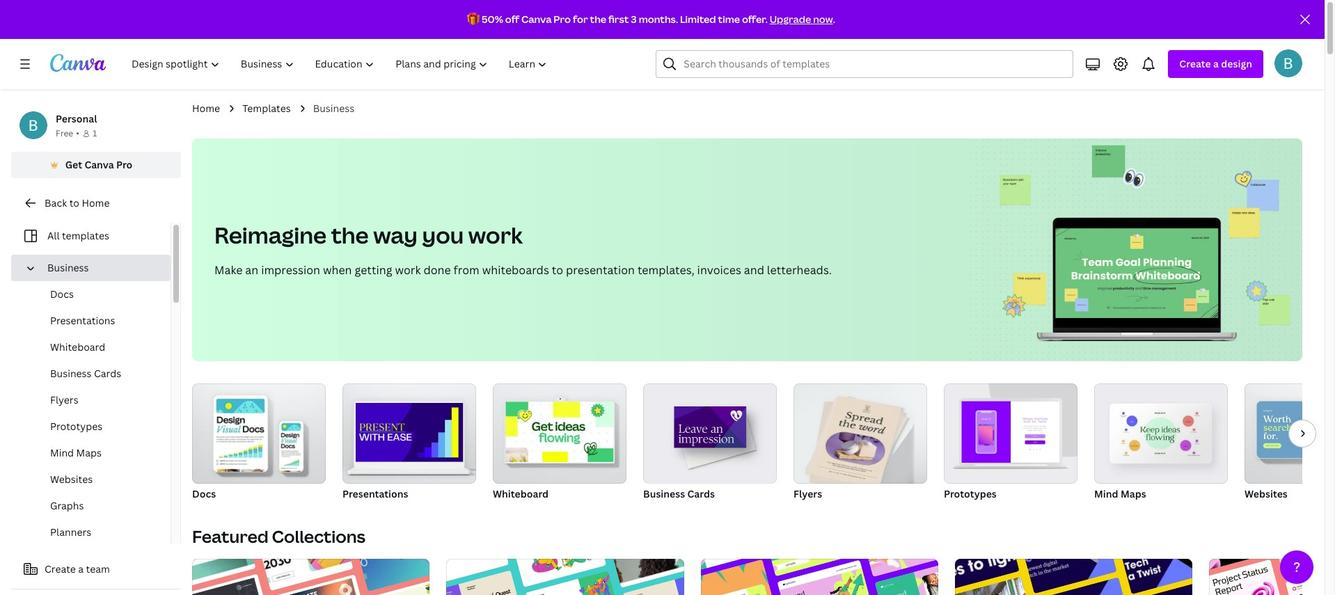 Task type: locate. For each thing, give the bounding box(es) containing it.
the right the for
[[590, 13, 607, 26]]

canva inside button
[[85, 158, 114, 171]]

prototypes link
[[944, 384, 1078, 503], [22, 414, 171, 440]]

prototypes link for "flyers" link to the right
[[944, 384, 1078, 503]]

None search field
[[656, 50, 1074, 78]]

1 vertical spatial work
[[395, 263, 421, 278]]

0 vertical spatial create
[[1180, 57, 1211, 70]]

0 vertical spatial presentations
[[50, 314, 115, 327]]

a inside button
[[78, 563, 84, 576]]

work left done
[[395, 263, 421, 278]]

flyers
[[50, 393, 78, 407], [794, 487, 823, 501]]

reimagine the way you work
[[214, 220, 523, 250]]

design
[[1222, 57, 1253, 70]]

presentation image
[[343, 384, 476, 484], [356, 403, 463, 462]]

0 vertical spatial pro
[[554, 13, 571, 26]]

0 horizontal spatial to
[[69, 196, 79, 210]]

1 horizontal spatial business cards
[[643, 487, 715, 501]]

first
[[609, 13, 629, 26]]

1 horizontal spatial to
[[552, 263, 563, 278]]

whiteboard
[[50, 341, 105, 354], [493, 487, 549, 501]]

top level navigation element
[[123, 50, 559, 78]]

create a design button
[[1169, 50, 1264, 78]]

prototypes
[[50, 420, 103, 433], [944, 487, 997, 501]]

whiteboard link for presentations link corresponding to "flyers" link to the right
[[493, 384, 627, 503]]

a for design
[[1214, 57, 1219, 70]]

a left design
[[1214, 57, 1219, 70]]

1 horizontal spatial presentations
[[343, 487, 408, 501]]

create inside button
[[45, 563, 76, 576]]

0 horizontal spatial the
[[331, 220, 369, 250]]

0 vertical spatial whiteboard
[[50, 341, 105, 354]]

0 horizontal spatial maps
[[76, 446, 102, 460]]

maps
[[76, 446, 102, 460], [1121, 487, 1147, 501]]

back to home link
[[11, 189, 181, 217]]

0 horizontal spatial mind
[[50, 446, 74, 460]]

1 horizontal spatial create
[[1180, 57, 1211, 70]]

the
[[590, 13, 607, 26], [331, 220, 369, 250]]

time
[[718, 13, 740, 26]]

invoices
[[697, 263, 742, 278]]

1 horizontal spatial websites link
[[1245, 384, 1336, 503]]

0 horizontal spatial canva
[[85, 158, 114, 171]]

all
[[47, 229, 60, 242]]

docs up "featured"
[[192, 487, 216, 501]]

1 horizontal spatial docs link
[[192, 384, 326, 503]]

prototype image
[[944, 384, 1078, 484], [962, 402, 1060, 463]]

0 vertical spatial websites
[[50, 473, 93, 486]]

0 horizontal spatial business cards link
[[22, 361, 171, 387]]

0 horizontal spatial docs
[[50, 288, 74, 301]]

3
[[631, 13, 637, 26]]

websites link
[[1245, 384, 1336, 503], [22, 467, 171, 493]]

create left team
[[45, 563, 76, 576]]

1 vertical spatial canva
[[85, 158, 114, 171]]

presentations link
[[22, 308, 171, 334], [343, 384, 476, 503]]

mind maps link for the websites link associated with left "flyers" link prototypes link
[[22, 440, 171, 467]]

templates
[[242, 102, 291, 115]]

way
[[373, 220, 418, 250]]

0 horizontal spatial websites link
[[22, 467, 171, 493]]

1 vertical spatial create
[[45, 563, 76, 576]]

mind map image
[[1095, 384, 1228, 484], [1113, 407, 1209, 461]]

🎁
[[467, 13, 480, 26]]

1 horizontal spatial canva
[[522, 13, 552, 26]]

pro
[[554, 13, 571, 26], [116, 158, 133, 171]]

work
[[468, 220, 523, 250], [395, 263, 421, 278]]

graphs link
[[22, 493, 171, 519]]

1 vertical spatial mind
[[1095, 487, 1119, 501]]

0 horizontal spatial home
[[82, 196, 110, 210]]

1 vertical spatial pro
[[116, 158, 133, 171]]

presentation
[[566, 263, 635, 278]]

1 horizontal spatial mind
[[1095, 487, 1119, 501]]

pro inside button
[[116, 158, 133, 171]]

reimagine
[[214, 220, 327, 250]]

0 vertical spatial prototypes
[[50, 420, 103, 433]]

mind maps
[[50, 446, 102, 460], [1095, 487, 1147, 501]]

1 vertical spatial presentations link
[[343, 384, 476, 503]]

1 horizontal spatial home
[[192, 102, 220, 115]]

flyer image
[[794, 384, 928, 484], [812, 396, 902, 488]]

docs link
[[22, 281, 171, 308], [192, 384, 326, 503]]

1 horizontal spatial pro
[[554, 13, 571, 26]]

website image
[[1245, 384, 1336, 484], [1245, 384, 1336, 484]]

0 horizontal spatial create
[[45, 563, 76, 576]]

0 horizontal spatial prototypes link
[[22, 414, 171, 440]]

prototypes link for left "flyers" link
[[22, 414, 171, 440]]

business card image
[[643, 384, 777, 483], [674, 407, 747, 448]]

0 horizontal spatial a
[[78, 563, 84, 576]]

you
[[422, 220, 464, 250]]

upgrade now button
[[770, 13, 833, 26]]

home
[[192, 102, 220, 115], [82, 196, 110, 210]]

0 horizontal spatial business cards
[[50, 367, 121, 380]]

mind
[[50, 446, 74, 460], [1095, 487, 1119, 501]]

and
[[744, 263, 765, 278]]

websites
[[50, 473, 93, 486], [1245, 487, 1288, 501]]

1 vertical spatial prototypes
[[944, 487, 997, 501]]

1 horizontal spatial mind maps
[[1095, 487, 1147, 501]]

canva right the get on the top left
[[85, 158, 114, 171]]

1 vertical spatial whiteboard link
[[493, 384, 627, 503]]

to
[[69, 196, 79, 210], [552, 263, 563, 278]]

0 horizontal spatial mind maps
[[50, 446, 102, 460]]

1 vertical spatial business cards
[[643, 487, 715, 501]]

doc image
[[192, 384, 326, 484], [192, 384, 326, 484]]

create inside dropdown button
[[1180, 57, 1211, 70]]

to right back
[[69, 196, 79, 210]]

pro left the for
[[554, 13, 571, 26]]

0 horizontal spatial flyers
[[50, 393, 78, 407]]

0 horizontal spatial mind maps link
[[22, 440, 171, 467]]

0 vertical spatial canva
[[522, 13, 552, 26]]

0 vertical spatial docs link
[[22, 281, 171, 308]]

make an impression when getting work done from whiteboards to presentation templates, invoices and letterheads.
[[214, 263, 832, 278]]

back to home
[[45, 196, 110, 210]]

canva
[[522, 13, 552, 26], [85, 158, 114, 171]]

1 vertical spatial docs link
[[192, 384, 326, 503]]

1 vertical spatial flyers
[[794, 487, 823, 501]]

0 vertical spatial flyers
[[50, 393, 78, 407]]

mind maps link for the websites link associated with "flyers" link to the right prototypes link
[[1095, 384, 1228, 503]]

reimagine the way you work image
[[969, 139, 1303, 361]]

canva right off
[[522, 13, 552, 26]]

1 horizontal spatial work
[[468, 220, 523, 250]]

0 vertical spatial mind maps
[[50, 446, 102, 460]]

1
[[93, 127, 97, 139]]

business cards link
[[22, 361, 171, 387], [643, 384, 777, 503]]

create for create a team
[[45, 563, 76, 576]]

1 horizontal spatial docs
[[192, 487, 216, 501]]

50%
[[482, 13, 503, 26]]

whiteboard link
[[22, 334, 171, 361], [493, 384, 627, 503]]

whiteboard image
[[493, 384, 627, 484], [506, 402, 614, 463]]

business
[[313, 102, 355, 115], [47, 261, 89, 274], [50, 367, 92, 380], [643, 487, 685, 501]]

home up all templates link
[[82, 196, 110, 210]]

business cards
[[50, 367, 121, 380], [643, 487, 715, 501]]

0 vertical spatial maps
[[76, 446, 102, 460]]

1 horizontal spatial whiteboard link
[[493, 384, 627, 503]]

🎁 50% off canva pro for the first 3 months. limited time offer. upgrade now .
[[467, 13, 836, 26]]

letterheads.
[[767, 263, 832, 278]]

0 vertical spatial presentations link
[[22, 308, 171, 334]]

0 horizontal spatial prototypes
[[50, 420, 103, 433]]

featured collections
[[192, 525, 366, 548]]

free
[[56, 127, 73, 139]]

presentations
[[50, 314, 115, 327], [343, 487, 408, 501]]

1 horizontal spatial prototypes link
[[944, 384, 1078, 503]]

0 vertical spatial mind
[[50, 446, 74, 460]]

docs
[[50, 288, 74, 301], [192, 487, 216, 501]]

0 horizontal spatial cards
[[94, 367, 121, 380]]

0 vertical spatial the
[[590, 13, 607, 26]]

a for team
[[78, 563, 84, 576]]

flyers link
[[794, 384, 928, 503], [22, 387, 171, 414]]

done
[[424, 263, 451, 278]]

0 horizontal spatial docs link
[[22, 281, 171, 308]]

whiteboards
[[482, 263, 549, 278]]

1 horizontal spatial presentations link
[[343, 384, 476, 503]]

1 horizontal spatial websites
[[1245, 487, 1288, 501]]

1 vertical spatial a
[[78, 563, 84, 576]]

1 horizontal spatial whiteboard
[[493, 487, 549, 501]]

0 horizontal spatial presentations link
[[22, 308, 171, 334]]

0 vertical spatial to
[[69, 196, 79, 210]]

create
[[1180, 57, 1211, 70], [45, 563, 76, 576]]

templates
[[62, 229, 109, 242]]

templates link
[[242, 101, 291, 116]]

0 vertical spatial work
[[468, 220, 523, 250]]

1 horizontal spatial maps
[[1121, 487, 1147, 501]]

a
[[1214, 57, 1219, 70], [78, 563, 84, 576]]

create left design
[[1180, 57, 1211, 70]]

1 vertical spatial docs
[[192, 487, 216, 501]]

off
[[505, 13, 520, 26]]

from
[[454, 263, 480, 278]]

0 vertical spatial home
[[192, 102, 220, 115]]

0 vertical spatial whiteboard link
[[22, 334, 171, 361]]

.
[[833, 13, 836, 26]]

0 horizontal spatial work
[[395, 263, 421, 278]]

cards
[[94, 367, 121, 380], [688, 487, 715, 501]]

0 vertical spatial a
[[1214, 57, 1219, 70]]

featured
[[192, 525, 269, 548]]

offer.
[[742, 13, 768, 26]]

mind maps link
[[1095, 384, 1228, 503], [22, 440, 171, 467]]

templates,
[[638, 263, 695, 278]]

pro up back to home link
[[116, 158, 133, 171]]

now
[[813, 13, 833, 26]]

home left templates
[[192, 102, 220, 115]]

a inside dropdown button
[[1214, 57, 1219, 70]]

0 horizontal spatial pro
[[116, 158, 133, 171]]

0 horizontal spatial whiteboard link
[[22, 334, 171, 361]]

create a team
[[45, 563, 110, 576]]

1 vertical spatial cards
[[688, 487, 715, 501]]

to right whiteboards
[[552, 263, 563, 278]]

work up whiteboards
[[468, 220, 523, 250]]

0 vertical spatial business cards
[[50, 367, 121, 380]]

docs down the all
[[50, 288, 74, 301]]

1 horizontal spatial a
[[1214, 57, 1219, 70]]

0 horizontal spatial whiteboard
[[50, 341, 105, 354]]

1 vertical spatial presentations
[[343, 487, 408, 501]]

0 horizontal spatial websites
[[50, 473, 93, 486]]

1 horizontal spatial flyers link
[[794, 384, 928, 503]]

1 horizontal spatial mind maps link
[[1095, 384, 1228, 503]]

the up when
[[331, 220, 369, 250]]

a left team
[[78, 563, 84, 576]]

0 horizontal spatial flyers link
[[22, 387, 171, 414]]

1 horizontal spatial business cards link
[[643, 384, 777, 503]]

1 vertical spatial home
[[82, 196, 110, 210]]



Task type: describe. For each thing, give the bounding box(es) containing it.
brad klo image
[[1275, 49, 1303, 77]]

graphs
[[50, 499, 84, 513]]

an
[[245, 263, 258, 278]]

get canva pro
[[65, 158, 133, 171]]

back
[[45, 196, 67, 210]]

planners link
[[22, 519, 171, 546]]

business cards link for whiteboard link related to presentations link associated with left "flyers" link
[[22, 361, 171, 387]]

business cards link for whiteboard link corresponding to presentations link corresponding to "flyers" link to the right
[[643, 384, 777, 503]]

docs link for presentations link corresponding to "flyers" link to the right
[[192, 384, 326, 503]]

impression
[[261, 263, 320, 278]]

•
[[76, 127, 79, 139]]

1 horizontal spatial the
[[590, 13, 607, 26]]

create a design
[[1180, 57, 1253, 70]]

1 vertical spatial to
[[552, 263, 563, 278]]

when
[[323, 263, 352, 278]]

for
[[573, 13, 588, 26]]

0 vertical spatial docs
[[50, 288, 74, 301]]

personal
[[56, 112, 97, 125]]

months.
[[639, 13, 678, 26]]

0 vertical spatial cards
[[94, 367, 121, 380]]

free •
[[56, 127, 79, 139]]

websites link for "flyers" link to the right prototypes link
[[1245, 384, 1336, 503]]

0 horizontal spatial presentations
[[50, 314, 115, 327]]

presentations link for "flyers" link to the right
[[343, 384, 476, 503]]

websites link for left "flyers" link prototypes link
[[22, 467, 171, 493]]

1 vertical spatial mind maps
[[1095, 487, 1147, 501]]

1 vertical spatial maps
[[1121, 487, 1147, 501]]

1 horizontal spatial flyers
[[794, 487, 823, 501]]

1 horizontal spatial prototypes
[[944, 487, 997, 501]]

limited
[[680, 13, 716, 26]]

1 vertical spatial the
[[331, 220, 369, 250]]

make
[[214, 263, 243, 278]]

create for create a design
[[1180, 57, 1211, 70]]

collections
[[272, 525, 366, 548]]

planners
[[50, 526, 91, 539]]

whiteboard link for presentations link associated with left "flyers" link
[[22, 334, 171, 361]]

docs link for presentations link associated with left "flyers" link
[[22, 281, 171, 308]]

home link
[[192, 101, 220, 116]]

getting
[[355, 263, 392, 278]]

all templates
[[47, 229, 109, 242]]

all templates link
[[19, 223, 162, 249]]

get canva pro button
[[11, 152, 181, 178]]

Search search field
[[684, 51, 1065, 77]]

team
[[86, 563, 110, 576]]

1 horizontal spatial cards
[[688, 487, 715, 501]]

upgrade
[[770, 13, 811, 26]]

create a team button
[[11, 556, 181, 584]]

1 vertical spatial whiteboard
[[493, 487, 549, 501]]

1 vertical spatial websites
[[1245, 487, 1288, 501]]

presentations link for left "flyers" link
[[22, 308, 171, 334]]

get
[[65, 158, 82, 171]]



Task type: vqa. For each thing, say whether or not it's contained in the screenshot.
Websites
yes



